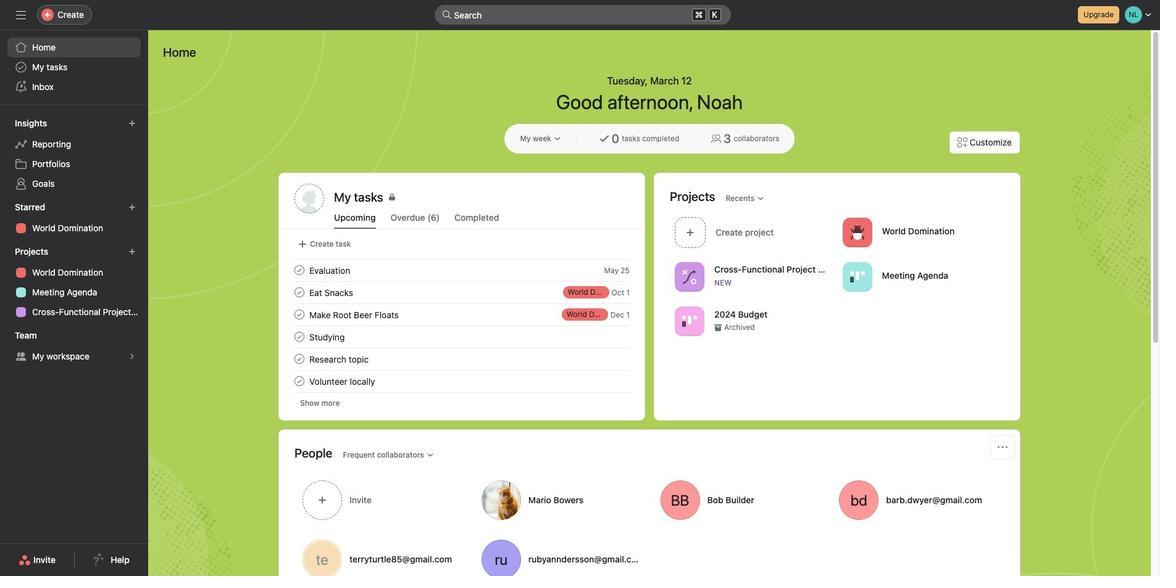 Task type: vqa. For each thing, say whether or not it's contained in the screenshot.
1st Completed image from the bottom
no



Task type: describe. For each thing, give the bounding box(es) containing it.
3 mark complete checkbox from the top
[[292, 330, 307, 345]]

starred element
[[0, 196, 148, 241]]

2 mark complete checkbox from the top
[[292, 374, 307, 389]]

1 horizontal spatial board image
[[850, 270, 865, 284]]

teams element
[[0, 325, 148, 369]]

4 mark complete checkbox from the top
[[292, 352, 307, 367]]

1 mark complete checkbox from the top
[[292, 263, 307, 278]]

new project or portfolio image
[[128, 248, 136, 256]]

2 mark complete checkbox from the top
[[292, 285, 307, 300]]

prominent image
[[442, 10, 452, 20]]

insights element
[[0, 112, 148, 196]]

bug image
[[850, 225, 865, 240]]

see details, my workspace image
[[128, 353, 136, 361]]

line_and_symbols image
[[682, 270, 697, 284]]



Task type: locate. For each thing, give the bounding box(es) containing it.
2 mark complete image from the top
[[292, 330, 307, 345]]

1 mark complete image from the top
[[292, 285, 307, 300]]

1 vertical spatial mark complete image
[[292, 330, 307, 345]]

mark complete image for first mark complete checkbox from the bottom
[[292, 374, 307, 389]]

2 mark complete image from the top
[[292, 307, 307, 322]]

board image
[[850, 270, 865, 284], [682, 314, 697, 329]]

0 horizontal spatial board image
[[682, 314, 697, 329]]

1 vertical spatial mark complete checkbox
[[292, 374, 307, 389]]

Mark complete checkbox
[[292, 307, 307, 322], [292, 374, 307, 389]]

0 vertical spatial mark complete image
[[292, 285, 307, 300]]

new insights image
[[128, 120, 136, 127]]

Mark complete checkbox
[[292, 263, 307, 278], [292, 285, 307, 300], [292, 330, 307, 345], [292, 352, 307, 367]]

global element
[[0, 30, 148, 104]]

1 mark complete checkbox from the top
[[292, 307, 307, 322]]

hide sidebar image
[[16, 10, 26, 20]]

mark complete image for 1st mark complete checkbox
[[292, 307, 307, 322]]

add profile photo image
[[295, 184, 324, 214]]

3 mark complete image from the top
[[292, 352, 307, 367]]

Search tasks, projects, and more text field
[[434, 5, 731, 25]]

projects element
[[0, 241, 148, 325]]

mark complete image
[[292, 285, 307, 300], [292, 330, 307, 345]]

mark complete image
[[292, 263, 307, 278], [292, 307, 307, 322], [292, 352, 307, 367], [292, 374, 307, 389]]

0 vertical spatial board image
[[850, 270, 865, 284]]

1 vertical spatial board image
[[682, 314, 697, 329]]

mark complete image for 1st mark complete option from the bottom of the page
[[292, 352, 307, 367]]

1 mark complete image from the top
[[292, 263, 307, 278]]

mark complete image for 3rd mark complete option
[[292, 330, 307, 345]]

4 mark complete image from the top
[[292, 374, 307, 389]]

board image down line_and_symbols image
[[682, 314, 697, 329]]

None field
[[434, 5, 731, 25]]

mark complete image for second mark complete option from the top
[[292, 285, 307, 300]]

add items to starred image
[[128, 204, 136, 211]]

0 vertical spatial mark complete checkbox
[[292, 307, 307, 322]]

board image down the "bug" icon
[[850, 270, 865, 284]]

mark complete image for first mark complete option
[[292, 263, 307, 278]]



